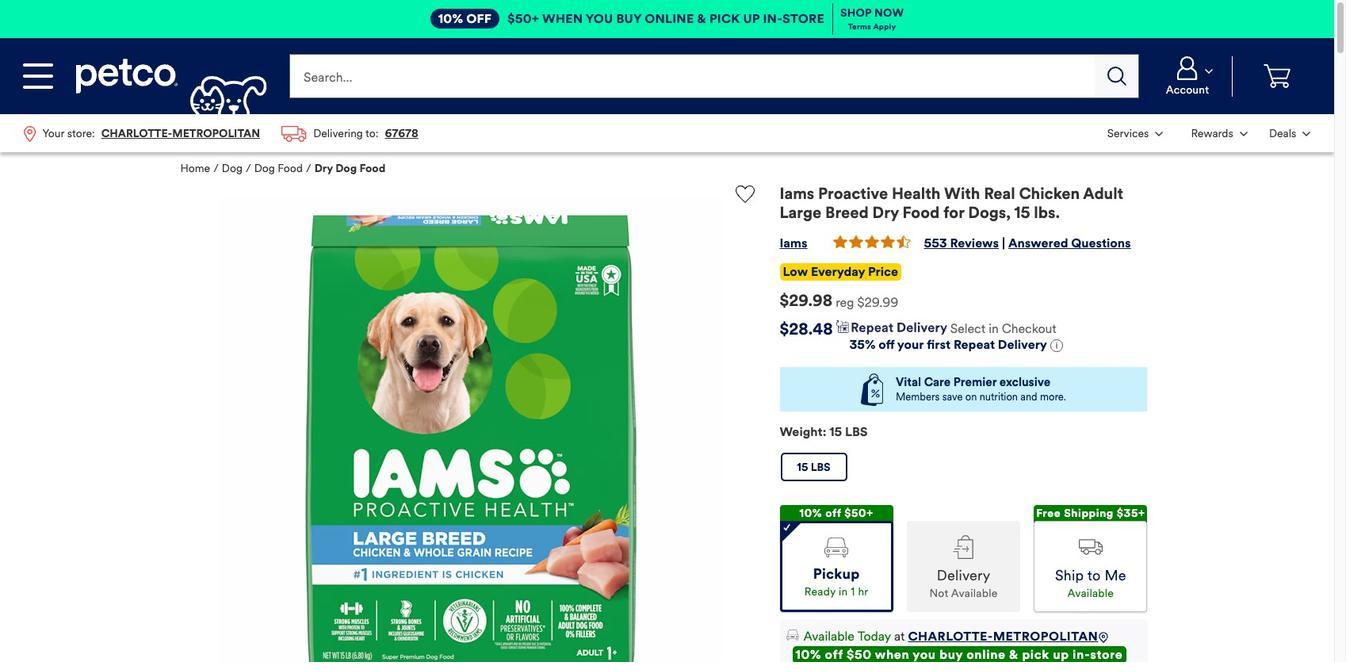 Task type: describe. For each thing, give the bounding box(es) containing it.
low
[[783, 264, 808, 279]]

off for $50
[[825, 647, 843, 662]]

:
[[823, 424, 827, 439]]

now
[[875, 6, 904, 20]]

home link
[[180, 162, 210, 175]]

shop now link
[[840, 6, 904, 20]]

dog food link
[[254, 162, 303, 175]]

0 vertical spatial carat down icon 13 button
[[1150, 56, 1226, 96]]

dogs,
[[968, 203, 1011, 223]]

1 vertical spatial buy
[[940, 647, 963, 662]]

repeat delivery logo image
[[836, 320, 947, 335]]

available today at charlotte-metropolitan
[[804, 629, 1098, 644]]

save
[[942, 391, 963, 404]]

pickup
[[813, 565, 860, 582]]

low everyday price
[[783, 264, 898, 279]]

2 dog from the left
[[254, 162, 275, 175]]

1 horizontal spatial pick
[[1022, 647, 1050, 662]]

off
[[466, 11, 492, 26]]

repeat
[[954, 337, 995, 352]]

1 vertical spatial store
[[1090, 647, 1123, 662]]

1 horizontal spatial delivery
[[998, 337, 1047, 352]]

option group containing pickup
[[780, 505, 1148, 612]]

off for your
[[879, 337, 895, 352]]

real
[[984, 184, 1015, 204]]

shop
[[840, 6, 872, 20]]

1 list from the left
[[13, 114, 429, 152]]

reg
[[836, 295, 854, 310]]

15 lbs
[[797, 460, 831, 474]]

0 horizontal spatial available
[[804, 629, 855, 644]]

3 dog from the left
[[335, 162, 357, 175]]

variation-15 LBS radio
[[781, 453, 847, 481]]

1 vertical spatial $50+
[[845, 507, 873, 520]]

iams link
[[780, 236, 808, 251]]

dog link
[[222, 162, 243, 175]]

free
[[1036, 507, 1061, 520]]

delivery inside delivery not available
[[937, 567, 990, 584]]

iams for iams link
[[780, 236, 808, 251]]

me
[[1105, 567, 1126, 584]]

0 horizontal spatial when
[[542, 11, 583, 26]]

available inside delivery not available
[[951, 587, 998, 600]]

0 vertical spatial in-
[[763, 11, 783, 26]]

delivery-method-Ship to Me-Available radio
[[1034, 521, 1148, 612]]

10% off
[[438, 11, 492, 26]]

icon info 2 button
[[1050, 339, 1063, 355]]

0 vertical spatial pick
[[710, 11, 740, 26]]

10% for 10% off $50 when you buy online & pick up in-store
[[796, 647, 821, 662]]

35% off your first repeat delivery
[[849, 337, 1047, 352]]

care
[[924, 375, 951, 389]]

with
[[944, 184, 980, 204]]

exclusive
[[1000, 375, 1051, 389]]

10% for 10% off
[[438, 11, 463, 26]]

to
[[1088, 567, 1101, 584]]

0 horizontal spatial food
[[278, 162, 303, 175]]

0 vertical spatial dry
[[314, 162, 333, 175]]

questions
[[1071, 236, 1131, 251]]

for
[[943, 203, 965, 223]]

1
[[851, 585, 855, 598]]

1 dog from the left
[[222, 162, 243, 175]]

$29.98
[[780, 291, 833, 311]]

15 inside option
[[797, 460, 808, 474]]

10% for 10% off $50+
[[800, 507, 822, 520]]

members
[[896, 391, 940, 404]]

$35+
[[1117, 507, 1145, 520]]

your
[[897, 337, 924, 352]]

2 / from the left
[[246, 162, 251, 175]]

$50
[[847, 647, 872, 662]]

0 vertical spatial buy
[[616, 11, 642, 26]]

$50+ when you buy online & pick up in-store
[[508, 11, 824, 26]]

delivery-method-Delivery-Not Available radio
[[907, 521, 1021, 612]]

iams proactive health with real chicken adult large breed dry food for dogs, 15 lbs.
[[780, 184, 1124, 223]]

ship to me available
[[1055, 567, 1126, 600]]

1 horizontal spatial up
[[1053, 647, 1069, 662]]

10% off $50 when you buy online & pick up in-store
[[796, 647, 1123, 662]]

vital care premier exclusive members save on nutrition and more.
[[896, 375, 1066, 404]]

at
[[894, 629, 905, 644]]

adult
[[1083, 184, 1124, 204]]

hr
[[858, 585, 869, 598]]

price
[[868, 264, 898, 279]]

weight : 15 lbs
[[780, 424, 868, 439]]

today
[[858, 629, 891, 644]]

1 vertical spatial carat down icon 13 button
[[1176, 116, 1257, 151]]



Task type: vqa. For each thing, say whether or not it's contained in the screenshot.
Get reimbursed for your pet's routine and preventive care.
no



Task type: locate. For each thing, give the bounding box(es) containing it.
2 horizontal spatial dog
[[335, 162, 357, 175]]

list
[[13, 114, 429, 152], [1097, 114, 1322, 152]]

0 horizontal spatial icon pickup store image
[[786, 628, 799, 642]]

0 vertical spatial 15
[[1015, 203, 1030, 223]]

more.
[[1040, 391, 1066, 404]]

1 horizontal spatial &
[[1009, 647, 1019, 662]]

0 vertical spatial &
[[697, 11, 706, 26]]

and
[[1021, 391, 1038, 404]]

lbs right :
[[845, 424, 868, 439]]

&
[[697, 11, 706, 26], [1009, 647, 1019, 662]]

$50+ right off
[[508, 11, 539, 26]]

pickup ready in 1 hr
[[805, 565, 869, 598]]

weight
[[780, 424, 823, 439]]

1 horizontal spatial in-
[[1073, 647, 1090, 662]]

breed
[[825, 203, 869, 223]]

35%
[[849, 337, 876, 352]]

/ right "dog food" link
[[306, 162, 311, 175]]

553
[[924, 236, 947, 251]]

2 horizontal spatial available
[[1068, 587, 1114, 600]]

icon pickup store image
[[825, 537, 848, 557], [786, 628, 799, 642]]

everyday
[[811, 264, 865, 279]]

iams up low
[[780, 236, 808, 251]]

in up repeat
[[989, 321, 999, 336]]

0 vertical spatial 10%
[[438, 11, 463, 26]]

0 horizontal spatial carat down icon 13 button
[[1098, 116, 1173, 151]]

on
[[966, 391, 977, 404]]

get text from wcs image
[[1050, 340, 1063, 352]]

proactive
[[818, 184, 888, 204]]

1 horizontal spatial when
[[875, 647, 910, 662]]

store left shop
[[783, 11, 824, 26]]

1 horizontal spatial buy
[[940, 647, 963, 662]]

0 horizontal spatial pick
[[710, 11, 740, 26]]

dry
[[314, 162, 333, 175], [873, 203, 899, 223]]

1 vertical spatial 15
[[830, 424, 842, 439]]

vital
[[896, 375, 921, 389]]

ready
[[805, 585, 836, 598]]

0 vertical spatial online
[[645, 11, 694, 26]]

15 left lbs.
[[1015, 203, 1030, 223]]

553 reviews | answered questions
[[924, 236, 1131, 251]]

10% left $50
[[796, 647, 821, 662]]

free shipping $35+
[[1036, 507, 1145, 520]]

large
[[780, 203, 822, 223]]

2 iams from the top
[[780, 236, 808, 251]]

15
[[1015, 203, 1030, 223], [830, 424, 842, 439], [797, 460, 808, 474]]

1 horizontal spatial you
[[913, 647, 936, 662]]

0 horizontal spatial online
[[645, 11, 694, 26]]

0 horizontal spatial lbs
[[811, 460, 831, 474]]

icon pickup store image inside delivery-method-pickup-ready in 1 hr option
[[825, 537, 848, 557]]

lbs inside option
[[811, 460, 831, 474]]

premier
[[954, 375, 997, 389]]

answered
[[1008, 236, 1068, 251]]

dry inside iams proactive health with real chicken adult large breed dry food for dogs, 15 lbs.
[[873, 203, 899, 223]]

online down charlotte-metropolitan button
[[967, 647, 1006, 662]]

pick up search search field
[[710, 11, 740, 26]]

0 horizontal spatial /
[[213, 162, 219, 175]]

0 vertical spatial up
[[743, 11, 760, 26]]

delivery up not
[[937, 567, 990, 584]]

iams up iams link
[[780, 184, 814, 204]]

0 horizontal spatial 15
[[797, 460, 808, 474]]

pick down metropolitan
[[1022, 647, 1050, 662]]

in left 1
[[839, 585, 848, 598]]

10% off $50+
[[800, 507, 873, 520]]

0 horizontal spatial list
[[13, 114, 429, 152]]

$29.99
[[857, 295, 899, 310]]

& down charlotte-metropolitan button
[[1009, 647, 1019, 662]]

0 horizontal spatial &
[[697, 11, 706, 26]]

15 inside iams proactive health with real chicken adult large breed dry food for dogs, 15 lbs.
[[1015, 203, 1030, 223]]

0 vertical spatial when
[[542, 11, 583, 26]]

& up search search field
[[697, 11, 706, 26]]

reviews
[[950, 236, 999, 251]]

food
[[278, 162, 303, 175], [359, 162, 385, 175], [903, 203, 940, 223]]

in
[[989, 321, 999, 336], [839, 585, 848, 598]]

available
[[951, 587, 998, 600], [1068, 587, 1114, 600], [804, 629, 855, 644]]

10%
[[438, 11, 463, 26], [800, 507, 822, 520], [796, 647, 821, 662]]

1 vertical spatial delivery
[[937, 567, 990, 584]]

health
[[892, 184, 941, 204]]

$50+
[[508, 11, 539, 26], [845, 507, 873, 520]]

15 right :
[[830, 424, 842, 439]]

15 down 'weight'
[[797, 460, 808, 474]]

1 iams from the top
[[780, 184, 814, 204]]

available up $50
[[804, 629, 855, 644]]

food inside iams proactive health with real chicken adult large breed dry food for dogs, 15 lbs.
[[903, 203, 940, 223]]

|
[[1002, 236, 1005, 251]]

0 horizontal spatial dog
[[222, 162, 243, 175]]

1 horizontal spatial in
[[989, 321, 999, 336]]

2 horizontal spatial food
[[903, 203, 940, 223]]

2 vertical spatial off
[[825, 647, 843, 662]]

1 / from the left
[[213, 162, 219, 175]]

/ right dog link
[[246, 162, 251, 175]]

home / dog / dog food / dry dog food
[[180, 162, 385, 175]]

0 vertical spatial you
[[586, 11, 613, 26]]

2 list from the left
[[1097, 114, 1322, 152]]

search image
[[1107, 67, 1126, 86]]

0 vertical spatial lbs
[[845, 424, 868, 439]]

1 horizontal spatial lbs
[[845, 424, 868, 439]]

available right not
[[951, 587, 998, 600]]

0 horizontal spatial $50+
[[508, 11, 539, 26]]

0 horizontal spatial buy
[[616, 11, 642, 26]]

1 vertical spatial iams
[[780, 236, 808, 251]]

in inside 'pickup ready in 1 hr'
[[839, 585, 848, 598]]

0 horizontal spatial delivery
[[937, 567, 990, 584]]

select in checkout
[[950, 321, 1057, 336]]

icon delivery pin image
[[1098, 632, 1109, 643]]

3 / from the left
[[306, 162, 311, 175]]

carat down icon 13 button
[[1150, 56, 1226, 96], [1176, 116, 1257, 151]]

nutrition
[[980, 391, 1018, 404]]

off left $50
[[825, 647, 843, 662]]

1 horizontal spatial dog
[[254, 162, 275, 175]]

1 horizontal spatial dry
[[873, 203, 899, 223]]

1 vertical spatial you
[[913, 647, 936, 662]]

1 vertical spatial off
[[825, 507, 842, 520]]

answered questions link
[[1008, 236, 1131, 251]]

1 vertical spatial pick
[[1022, 647, 1050, 662]]

buy
[[616, 11, 642, 26], [940, 647, 963, 662]]

1 vertical spatial in
[[839, 585, 848, 598]]

1 vertical spatial up
[[1053, 647, 1069, 662]]

1 vertical spatial when
[[875, 647, 910, 662]]

1 horizontal spatial available
[[951, 587, 998, 600]]

delivery-method-Pickup-Ready in 1 hr radio
[[780, 521, 893, 612]]

iams proactive health with real chicken adult large breed dry food for dogs, 15 lbs. - carousel image #1 image
[[218, 198, 723, 662]]

0 horizontal spatial dry
[[314, 162, 333, 175]]

available inside "ship to me available"
[[1068, 587, 1114, 600]]

2 carat down icon 13 button from the left
[[1260, 116, 1320, 151]]

1 horizontal spatial online
[[967, 647, 1006, 662]]

dog right dog link
[[254, 162, 275, 175]]

1 horizontal spatial store
[[1090, 647, 1123, 662]]

0 horizontal spatial in-
[[763, 11, 783, 26]]

Search search field
[[290, 54, 1095, 98]]

you
[[586, 11, 613, 26], [913, 647, 936, 662]]

$50+ up delivery-method-pickup-ready in 1 hr option
[[845, 507, 873, 520]]

off down variation-15 lbs option
[[825, 507, 842, 520]]

1 vertical spatial 10%
[[800, 507, 822, 520]]

delivery down checkout
[[998, 337, 1047, 352]]

1 carat down icon 13 button from the left
[[1098, 116, 1173, 151]]

delivery
[[998, 337, 1047, 352], [937, 567, 990, 584]]

2 horizontal spatial 15
[[1015, 203, 1030, 223]]

shop now terms apply
[[840, 6, 904, 32]]

0 horizontal spatial you
[[586, 11, 613, 26]]

terms
[[848, 22, 871, 32]]

off down "repeat delivery logo"
[[879, 337, 895, 352]]

apply
[[873, 22, 896, 32]]

1 horizontal spatial carat down icon 13 button
[[1260, 116, 1320, 151]]

delivery not available
[[930, 567, 998, 600]]

charlotte-
[[908, 629, 993, 644]]

dog
[[222, 162, 243, 175], [254, 162, 275, 175], [335, 162, 357, 175]]

first
[[927, 337, 951, 352]]

shipping
[[1064, 507, 1114, 520]]

1 vertical spatial &
[[1009, 647, 1019, 662]]

charlotte-metropolitan button
[[908, 627, 1098, 646]]

1 horizontal spatial $50+
[[845, 507, 873, 520]]

lbs down weight : 15 lbs
[[811, 460, 831, 474]]

1 vertical spatial online
[[967, 647, 1006, 662]]

1 vertical spatial icon pickup store image
[[786, 628, 799, 642]]

lbs.
[[1034, 203, 1060, 223]]

2 vertical spatial 15
[[797, 460, 808, 474]]

dog right "dog food" link
[[335, 162, 357, 175]]

2 vertical spatial 10%
[[796, 647, 821, 662]]

off for $50+
[[825, 507, 842, 520]]

1 horizontal spatial list
[[1097, 114, 1322, 152]]

dry right breed
[[873, 203, 899, 223]]

1 horizontal spatial /
[[246, 162, 251, 175]]

/ left dog link
[[213, 162, 219, 175]]

1 horizontal spatial food
[[359, 162, 385, 175]]

0 horizontal spatial in
[[839, 585, 848, 598]]

10% left off
[[438, 11, 463, 26]]

1 vertical spatial lbs
[[811, 460, 831, 474]]

dry right "dog food" link
[[314, 162, 333, 175]]

0 horizontal spatial store
[[783, 11, 824, 26]]

carat down icon 13 button
[[1098, 116, 1173, 151], [1260, 116, 1320, 151]]

checkout
[[1002, 321, 1057, 336]]

10% down "15 lbs" on the right
[[800, 507, 822, 520]]

off
[[879, 337, 895, 352], [825, 507, 842, 520], [825, 647, 843, 662]]

icon pickup store image for available today
[[786, 628, 799, 642]]

1 vertical spatial in-
[[1073, 647, 1090, 662]]

0 vertical spatial iams
[[780, 184, 814, 204]]

icon check success 4 image
[[783, 523, 790, 531]]

lbs
[[845, 424, 868, 439], [811, 460, 831, 474]]

dog right home link
[[222, 162, 243, 175]]

chicken
[[1019, 184, 1080, 204]]

1 horizontal spatial icon pickup store image
[[825, 537, 848, 557]]

0 vertical spatial delivery
[[998, 337, 1047, 352]]

store down icon delivery pin
[[1090, 647, 1123, 662]]

up
[[743, 11, 760, 26], [1053, 647, 1069, 662]]

pick
[[710, 11, 740, 26], [1022, 647, 1050, 662]]

available down to
[[1068, 587, 1114, 600]]

0 vertical spatial icon pickup store image
[[825, 537, 848, 557]]

1 horizontal spatial 15
[[830, 424, 842, 439]]

metropolitan
[[993, 629, 1098, 644]]

online up search search field
[[645, 11, 694, 26]]

1 vertical spatial dry
[[873, 203, 899, 223]]

select
[[950, 321, 986, 336]]

0 vertical spatial in
[[989, 321, 999, 336]]

store
[[783, 11, 824, 26], [1090, 647, 1123, 662]]

iams for iams proactive health with real chicken adult large breed dry food for dogs, 15 lbs.
[[780, 184, 814, 204]]

0 vertical spatial $50+
[[508, 11, 539, 26]]

iams inside iams proactive health with real chicken adult large breed dry food for dogs, 15 lbs.
[[780, 184, 814, 204]]

0 vertical spatial store
[[783, 11, 824, 26]]

dry dog food link
[[314, 162, 385, 175]]

when
[[542, 11, 583, 26], [875, 647, 910, 662]]

icon pickup store image for pickup
[[825, 537, 848, 557]]

carat down icon 13 image
[[1205, 69, 1213, 73], [1155, 131, 1163, 136], [1240, 131, 1248, 136], [1303, 131, 1311, 136]]

$28.48
[[780, 320, 833, 340]]

option group
[[780, 505, 1148, 612]]

0 vertical spatial off
[[879, 337, 895, 352]]

2 horizontal spatial /
[[306, 162, 311, 175]]

ship
[[1055, 567, 1084, 584]]

home
[[180, 162, 210, 175]]

not
[[930, 587, 949, 600]]

0 horizontal spatial up
[[743, 11, 760, 26]]

$29.98 reg $29.99
[[780, 291, 899, 311]]



